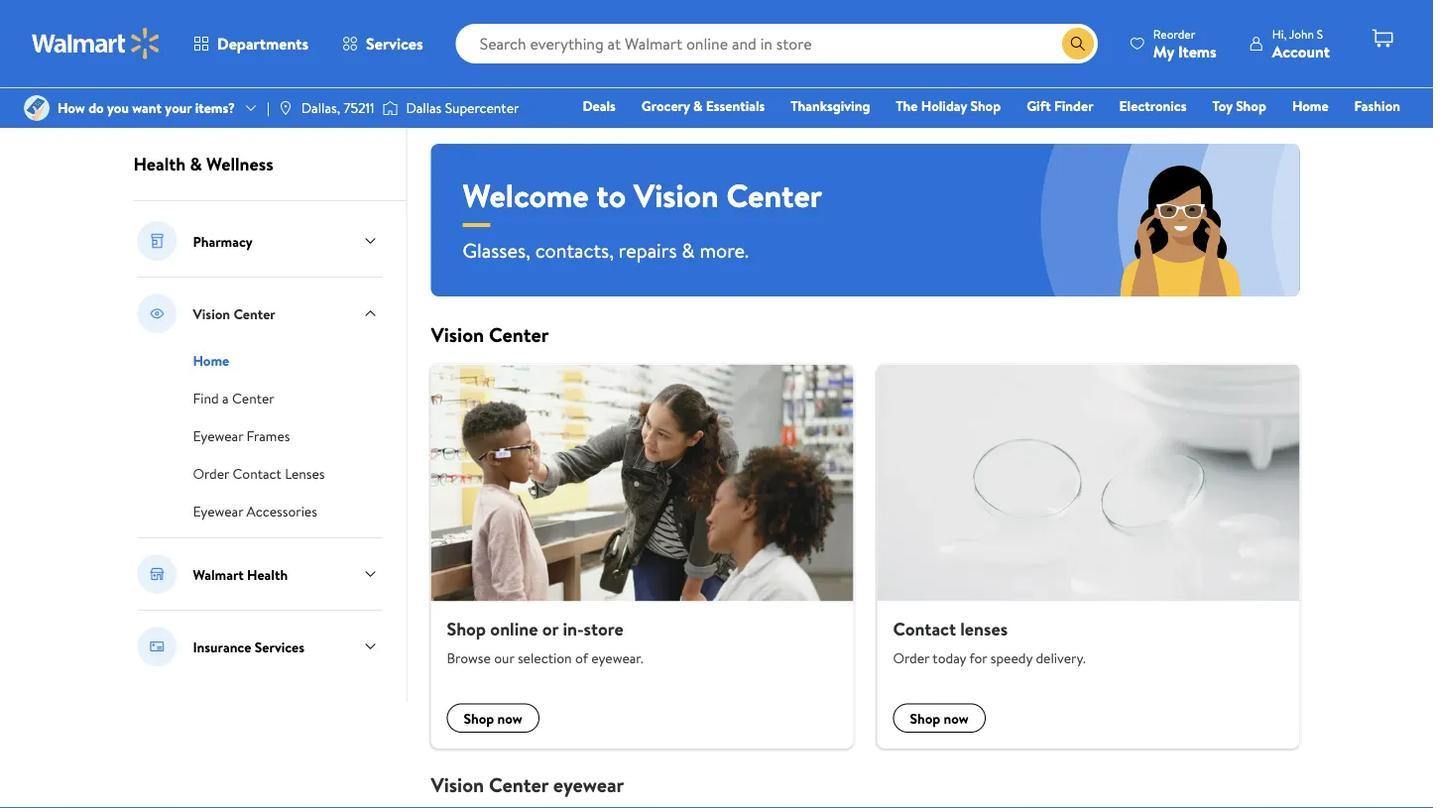 Task type: locate. For each thing, give the bounding box(es) containing it.
deals
[[583, 96, 616, 116]]

services up dallas
[[366, 33, 423, 55]]

1 horizontal spatial  image
[[382, 98, 398, 118]]

vision center down pharmacy
[[193, 304, 275, 323]]

contact
[[233, 464, 282, 484], [893, 616, 956, 641]]

dallas, 75211
[[301, 98, 374, 117]]

home link up debit
[[1283, 95, 1338, 117]]

2 shop now from the left
[[910, 708, 969, 728]]

lenses
[[960, 616, 1008, 641]]

vision
[[634, 173, 719, 217], [193, 304, 230, 323], [431, 320, 484, 348], [431, 771, 484, 799]]

health & wellness
[[133, 152, 273, 177]]

contact up eyewear accessories 'link'
[[233, 464, 282, 484]]

1 horizontal spatial services
[[366, 33, 423, 55]]

services
[[366, 33, 423, 55], [255, 637, 305, 656]]

order contact lenses
[[193, 464, 325, 484]]

0 horizontal spatial  image
[[278, 100, 293, 116]]

services inside dropdown button
[[366, 33, 423, 55]]

order
[[193, 464, 229, 484], [893, 648, 930, 668]]

services button
[[325, 20, 440, 67]]

1 vertical spatial contact
[[893, 616, 956, 641]]

a
[[222, 389, 229, 408]]

& for health
[[190, 152, 202, 177]]

list for vision center eyewear
[[419, 797, 1312, 808]]

walmart+
[[1341, 124, 1401, 143]]

2 eyewear from the top
[[193, 502, 243, 521]]

eyewear for eyewear accessories
[[193, 502, 243, 521]]

1 vertical spatial list
[[419, 797, 1312, 808]]

find a center
[[193, 389, 274, 408]]

vision center eyewear
[[431, 771, 624, 799]]

the holiday shop link
[[887, 95, 1010, 117]]

1 horizontal spatial now
[[944, 708, 969, 728]]

 image right 75211
[[382, 98, 398, 118]]

contact up the 'today'
[[893, 616, 956, 641]]

0 horizontal spatial home link
[[193, 349, 229, 371]]

eyewear frames link
[[193, 425, 290, 446]]

now
[[498, 708, 523, 728], [944, 708, 969, 728]]

thanksgiving link
[[782, 95, 879, 117]]

home link up find
[[193, 349, 229, 371]]

0 vertical spatial services
[[366, 33, 423, 55]]

selection
[[518, 648, 572, 668]]

items?
[[195, 98, 235, 117]]

1 now from the left
[[498, 708, 523, 728]]

gift finder link
[[1018, 95, 1102, 117]]

 image
[[382, 98, 398, 118], [278, 100, 293, 116]]

lenses
[[285, 464, 325, 484]]

now down the 'today'
[[944, 708, 969, 728]]

thanksgiving
[[791, 96, 870, 116]]

list for vision center
[[419, 364, 1312, 749]]

& left more.
[[682, 236, 695, 264]]

vision center down glasses,
[[431, 320, 549, 348]]

0 vertical spatial &
[[693, 96, 703, 116]]

home up debit
[[1292, 96, 1329, 116]]

glasses,
[[463, 236, 531, 264]]

repairs
[[619, 236, 677, 264]]

services right insurance
[[255, 637, 305, 656]]

health down "want"
[[133, 152, 186, 177]]

 image right |
[[278, 100, 293, 116]]

shop up browse
[[447, 616, 486, 641]]

gift finder
[[1027, 96, 1094, 116]]

|
[[267, 98, 270, 117]]

center up more.
[[726, 173, 822, 217]]

debit
[[1282, 124, 1316, 143]]

shop inside shop online or in-store browse our selection of eyewear.
[[447, 616, 486, 641]]

hi, john s account
[[1272, 25, 1330, 62]]

dallas,
[[301, 98, 340, 117]]

1 vertical spatial eyewear
[[193, 502, 243, 521]]

& left wellness
[[190, 152, 202, 177]]

registry
[[1172, 124, 1223, 143]]

0 horizontal spatial now
[[498, 708, 523, 728]]

order left the 'today'
[[893, 648, 930, 668]]

walmart image
[[32, 28, 161, 60]]

shop now down the 'today'
[[910, 708, 969, 728]]

shop online or in-store list item
[[419, 364, 865, 749]]

1 horizontal spatial home
[[1292, 96, 1329, 116]]

eyewear down a
[[193, 426, 243, 446]]

0 horizontal spatial services
[[255, 637, 305, 656]]

1 shop now from the left
[[464, 708, 523, 728]]

eyewear accessories
[[193, 502, 317, 521]]

eyewear.
[[591, 648, 644, 668]]

& right the grocery on the top of the page
[[693, 96, 703, 116]]

one debit
[[1248, 124, 1316, 143]]

vision center
[[193, 304, 275, 323], [431, 320, 549, 348]]

0 horizontal spatial shop now
[[464, 708, 523, 728]]

find a center link
[[193, 387, 274, 409]]

store
[[584, 616, 624, 641]]

now for or
[[498, 708, 523, 728]]

1 eyewear from the top
[[193, 426, 243, 446]]

2 now from the left
[[944, 708, 969, 728]]

home up find
[[193, 351, 229, 370]]

 image for dallas, 75211
[[278, 100, 293, 116]]

health right walmart on the left of page
[[247, 565, 288, 584]]

order inside contact lenses order today for speedy delivery.
[[893, 648, 930, 668]]

home
[[1292, 96, 1329, 116], [193, 351, 229, 370]]

walmart insurance services image
[[137, 627, 177, 667]]

health
[[133, 152, 186, 177], [247, 565, 288, 584]]

0 vertical spatial health
[[133, 152, 186, 177]]

for
[[969, 648, 987, 668]]

now inside contact lenses list item
[[944, 708, 969, 728]]

center left eyewear
[[489, 771, 548, 799]]

1 vertical spatial order
[[893, 648, 930, 668]]

our
[[494, 648, 514, 668]]

do
[[88, 98, 104, 117]]

electronics link
[[1110, 95, 1196, 117]]

now for order
[[944, 708, 969, 728]]

0 vertical spatial order
[[193, 464, 229, 484]]

eyewear frames
[[193, 426, 290, 446]]

0 horizontal spatial vision center
[[193, 304, 275, 323]]

 image
[[24, 95, 50, 121]]

shop now inside contact lenses list item
[[910, 708, 969, 728]]

 image for dallas supercenter
[[382, 98, 398, 118]]

1 horizontal spatial shop now
[[910, 708, 969, 728]]

list
[[419, 364, 1312, 749], [419, 797, 1312, 808]]

0 vertical spatial list
[[419, 364, 1312, 749]]

1 vertical spatial home
[[193, 351, 229, 370]]

eyewear accessories link
[[193, 500, 317, 522]]

supercenter
[[445, 98, 519, 117]]

now inside shop online or in-store "list item"
[[498, 708, 523, 728]]

eyewear inside 'link'
[[193, 502, 243, 521]]

s
[[1317, 25, 1323, 42]]

dallas
[[406, 98, 442, 117]]

1 vertical spatial &
[[190, 152, 202, 177]]

center right a
[[232, 389, 274, 408]]

Search search field
[[456, 24, 1098, 63]]

how do you want your items?
[[58, 98, 235, 117]]

center
[[726, 173, 822, 217], [233, 304, 275, 323], [489, 320, 549, 348], [232, 389, 274, 408], [489, 771, 548, 799]]

0 vertical spatial home link
[[1283, 95, 1338, 117]]

1 list from the top
[[419, 364, 1312, 749]]

order down eyewear frames
[[193, 464, 229, 484]]

1 vertical spatial health
[[247, 565, 288, 584]]

frames
[[247, 426, 290, 446]]

0 horizontal spatial contact
[[233, 464, 282, 484]]

walmart+ link
[[1332, 123, 1409, 144]]

0 vertical spatial eyewear
[[193, 426, 243, 446]]

1 horizontal spatial order
[[893, 648, 930, 668]]

shop
[[970, 96, 1001, 116], [1236, 96, 1266, 116], [447, 616, 486, 641], [464, 708, 494, 728], [910, 708, 941, 728]]

cart contains 0 items total amount $0.00 image
[[1371, 27, 1395, 51]]

75211
[[344, 98, 374, 117]]

shop online or in-store browse our selection of eyewear.
[[447, 616, 644, 668]]

pharmacy image
[[137, 221, 177, 261]]

shop now
[[464, 708, 523, 728], [910, 708, 969, 728]]

now down our
[[498, 708, 523, 728]]

how
[[58, 98, 85, 117]]

center inside find a center link
[[232, 389, 274, 408]]

my
[[1153, 40, 1174, 62]]

shop now inside shop online or in-store "list item"
[[464, 708, 523, 728]]

1 horizontal spatial contact
[[893, 616, 956, 641]]

list containing shop online or in-store
[[419, 364, 1312, 749]]

shop now down our
[[464, 708, 523, 728]]

shop down the 'today'
[[910, 708, 941, 728]]

2 list from the top
[[419, 797, 1312, 808]]

reorder
[[1153, 25, 1195, 42]]

0 vertical spatial contact
[[233, 464, 282, 484]]

registry link
[[1163, 123, 1232, 144]]

eyewear down order contact lenses
[[193, 502, 243, 521]]

0 horizontal spatial home
[[193, 351, 229, 370]]

speedy
[[991, 648, 1033, 668]]

0 vertical spatial home
[[1292, 96, 1329, 116]]



Task type: vqa. For each thing, say whether or not it's contained in the screenshot.
now related to or
yes



Task type: describe. For each thing, give the bounding box(es) containing it.
contact lenses order today for speedy delivery.
[[893, 616, 1086, 668]]

grocery & essentials link
[[633, 95, 774, 117]]

order contact lenses link
[[193, 462, 325, 484]]

0 horizontal spatial health
[[133, 152, 186, 177]]

contact inside contact lenses order today for speedy delivery.
[[893, 616, 956, 641]]

dallas supercenter
[[406, 98, 519, 117]]

toy shop link
[[1204, 95, 1275, 117]]

0 horizontal spatial order
[[193, 464, 229, 484]]

center down pharmacy
[[233, 304, 275, 323]]

shop now for or
[[464, 708, 523, 728]]

grocery & essentials
[[642, 96, 765, 116]]

delivery.
[[1036, 648, 1086, 668]]

the holiday shop
[[896, 96, 1001, 116]]

reorder my items
[[1153, 25, 1217, 62]]

1 horizontal spatial health
[[247, 565, 288, 584]]

contact lenses list item
[[865, 364, 1312, 749]]

essentials
[[706, 96, 765, 116]]

contacts,
[[535, 236, 614, 264]]

eyewear
[[553, 771, 624, 799]]

the
[[896, 96, 918, 116]]

you
[[107, 98, 129, 117]]

departments button
[[177, 20, 325, 67]]

more.
[[700, 236, 749, 264]]

fashion registry
[[1172, 96, 1401, 143]]

or
[[542, 616, 559, 641]]

welcome to vision center
[[463, 173, 822, 217]]

walmart health
[[193, 565, 288, 584]]

wellness
[[206, 152, 273, 177]]

shop now for order
[[910, 708, 969, 728]]

shop inside contact lenses list item
[[910, 708, 941, 728]]

Walmart Site-Wide search field
[[456, 24, 1098, 63]]

center down glasses,
[[489, 320, 549, 348]]

find
[[193, 389, 219, 408]]

fashion link
[[1346, 95, 1409, 117]]

toy
[[1212, 96, 1233, 116]]

insurance services
[[193, 637, 305, 656]]

john
[[1289, 25, 1314, 42]]

grocery
[[642, 96, 690, 116]]

electronics
[[1119, 96, 1187, 116]]

walmart
[[193, 565, 244, 584]]

shop down browse
[[464, 708, 494, 728]]

1 horizontal spatial home link
[[1283, 95, 1338, 117]]

eyewear for eyewear frames
[[193, 426, 243, 446]]

search icon image
[[1070, 36, 1086, 52]]

departments
[[217, 33, 309, 55]]

to
[[596, 173, 626, 217]]

one
[[1248, 124, 1278, 143]]

hi,
[[1272, 25, 1287, 42]]

browse
[[447, 648, 491, 668]]

want
[[132, 98, 162, 117]]

insurance
[[193, 637, 251, 656]]

glasses, contacts, repairs & more.
[[463, 236, 749, 264]]

your
[[165, 98, 192, 117]]

holiday
[[921, 96, 967, 116]]

account
[[1272, 40, 1330, 62]]

fashion
[[1354, 96, 1401, 116]]

of
[[575, 648, 588, 668]]

today
[[933, 648, 966, 668]]

2 vertical spatial &
[[682, 236, 695, 264]]

& for grocery
[[693, 96, 703, 116]]

in-
[[563, 616, 584, 641]]

1 vertical spatial home link
[[193, 349, 229, 371]]

accessories
[[247, 502, 317, 521]]

online
[[490, 616, 538, 641]]

toy shop
[[1212, 96, 1266, 116]]

items
[[1178, 40, 1217, 62]]

pharmacy
[[193, 231, 253, 251]]

finder
[[1054, 96, 1094, 116]]

1 vertical spatial services
[[255, 637, 305, 656]]

1 horizontal spatial vision center
[[431, 320, 549, 348]]

walmart health image
[[137, 554, 177, 594]]

shop right toy
[[1236, 96, 1266, 116]]

one debit link
[[1240, 123, 1324, 144]]

shop right the holiday
[[970, 96, 1001, 116]]

gift
[[1027, 96, 1051, 116]]

welcome
[[463, 173, 589, 217]]

vision center image
[[137, 294, 177, 333]]

deals link
[[574, 95, 625, 117]]



